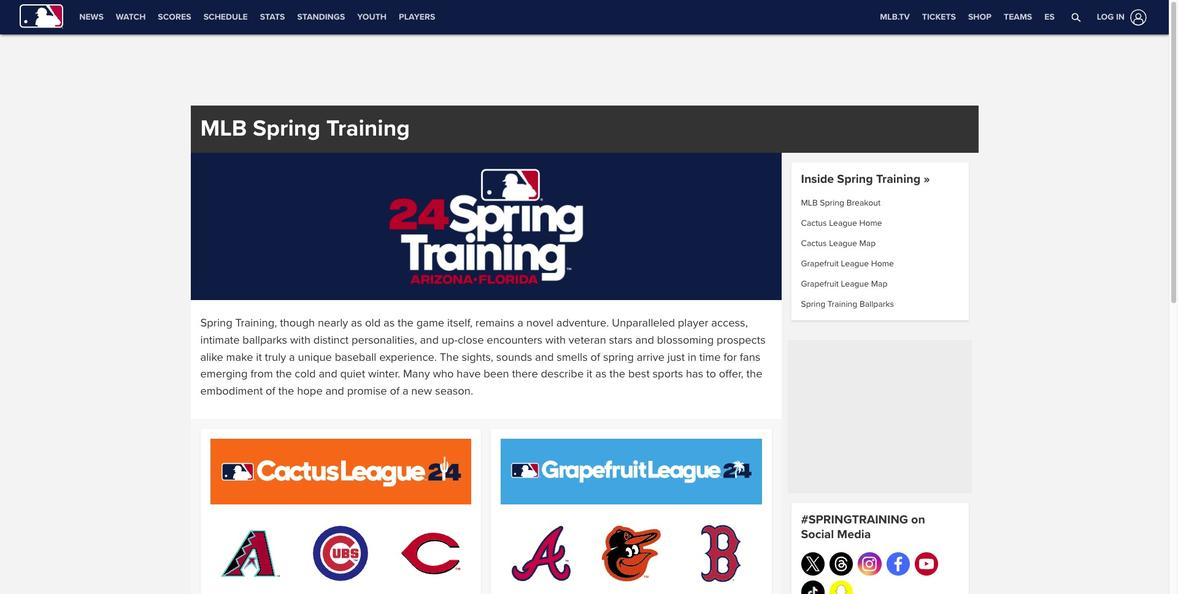 Task type: locate. For each thing, give the bounding box(es) containing it.
0 horizontal spatial in
[[688, 350, 697, 364]]

1 vertical spatial mlb
[[802, 198, 818, 208]]

of down from
[[266, 384, 276, 398]]

and up describe
[[535, 350, 554, 364]]

sports
[[653, 367, 684, 381]]

1 horizontal spatial it
[[587, 367, 593, 381]]

2 horizontal spatial a
[[518, 316, 524, 330]]

1 vertical spatial cactus
[[802, 238, 827, 249]]

1 vertical spatial in
[[688, 350, 697, 364]]

home up the ballparks
[[872, 259, 895, 269]]

and down unparalleled
[[636, 333, 655, 347]]

2 with from the left
[[546, 333, 566, 347]]

itself,
[[448, 316, 473, 330]]

1 vertical spatial a
[[289, 350, 295, 364]]

embodiment
[[200, 384, 263, 398]]

league down cactus league home
[[830, 238, 858, 249]]

0 vertical spatial it
[[256, 350, 262, 364]]

0 vertical spatial a
[[518, 316, 524, 330]]

1 horizontal spatial a
[[403, 384, 409, 398]]

chicago cubs logo image
[[311, 524, 370, 583]]

as right old
[[384, 316, 395, 330]]

1 cactus from the top
[[802, 218, 827, 229]]

2 grapefruit from the top
[[802, 279, 839, 289]]

1 horizontal spatial of
[[390, 384, 400, 398]]

of down veteran
[[591, 350, 601, 364]]

in inside "popup button"
[[1117, 12, 1126, 22]]

tickets link
[[917, 0, 963, 34]]

grapefruit league map
[[802, 279, 888, 289]]

spring
[[604, 350, 634, 364]]

#springtraining
[[802, 513, 909, 528]]

make
[[226, 350, 253, 364]]

0 vertical spatial in
[[1117, 12, 1126, 22]]

2 horizontal spatial as
[[596, 367, 607, 381]]

a left new in the left of the page
[[403, 384, 409, 398]]

1 vertical spatial map
[[872, 279, 888, 289]]

nearly
[[318, 316, 348, 330]]

mlb
[[200, 115, 247, 142], [802, 198, 818, 208]]

cactus for cactus league map
[[802, 238, 827, 249]]

1 vertical spatial home
[[872, 259, 895, 269]]

map up the ballparks
[[872, 279, 888, 289]]

secondary navigation element
[[73, 0, 442, 34]]

league down mlb spring breakout
[[830, 218, 858, 229]]

been
[[484, 367, 509, 381]]

spring
[[253, 115, 321, 142], [838, 172, 874, 186], [821, 198, 845, 208], [802, 299, 826, 310], [200, 316, 233, 330]]

shop link
[[963, 0, 998, 34]]

and down quiet
[[326, 384, 344, 398]]

watch link
[[110, 0, 152, 34]]

sights,
[[462, 350, 494, 364]]

spring inside spring training, though nearly as old as the game itself, remains a novel adventure. unparalleled player access, intimate ballparks with distinct personalities, and up-close encounters with veteran stars and blossoming prospects alike make it truly a unique baseball experience. the sights, sounds and smells of spring arrive just in time for fans emerging from the cold and quiet winter. many who have been there describe it as the best sports has to offer, the embodiment of the hope and promise of a new season.
[[200, 316, 233, 330]]

2 cactus from the top
[[802, 238, 827, 249]]

offer,
[[720, 367, 744, 381]]

snapchat image
[[835, 585, 849, 594]]

up-
[[442, 333, 458, 347]]

encounters
[[487, 333, 543, 347]]

quiet
[[341, 367, 365, 381]]

0 horizontal spatial with
[[290, 333, 311, 347]]

shop
[[969, 12, 992, 22]]

it down smells
[[587, 367, 593, 381]]

0 horizontal spatial as
[[351, 316, 362, 330]]

hope
[[297, 384, 323, 398]]

a right truly
[[289, 350, 295, 364]]

cactus league home
[[802, 218, 883, 229]]

1 horizontal spatial with
[[546, 333, 566, 347]]

threads image
[[835, 557, 849, 572]]

0 vertical spatial grapefruit
[[802, 259, 839, 269]]

1 horizontal spatial training
[[828, 299, 858, 310]]

teams link
[[998, 0, 1039, 34]]

mlb spring training
[[200, 115, 410, 142]]

1 vertical spatial it
[[587, 367, 593, 381]]

personalities,
[[352, 333, 417, 347]]

with down novel
[[546, 333, 566, 347]]

baltimore orioles logo image
[[602, 524, 661, 583]]

best
[[629, 367, 650, 381]]

in
[[1117, 12, 1126, 22], [688, 350, 697, 364]]

time
[[700, 350, 721, 364]]

ballparks
[[243, 333, 287, 347]]

stars
[[609, 333, 633, 347]]

watch
[[116, 12, 146, 22]]

with
[[290, 333, 311, 347], [546, 333, 566, 347]]

in right just
[[688, 350, 697, 364]]

of down the winter.
[[390, 384, 400, 398]]

x image
[[806, 557, 821, 572]]

cactus up cactus league map
[[802, 218, 827, 229]]

home for grapefruit league home
[[872, 259, 895, 269]]

season.
[[435, 384, 474, 398]]

boston red sox logo image
[[693, 524, 752, 583]]

and down unique
[[319, 367, 338, 381]]

unparalleled
[[612, 316, 675, 330]]

es link
[[1039, 0, 1062, 34]]

0 vertical spatial mlb
[[200, 115, 247, 142]]

1 grapefruit from the top
[[802, 259, 839, 269]]

atlanta braves logo image
[[512, 524, 571, 583]]

to
[[707, 367, 717, 381]]

promise
[[347, 384, 387, 398]]

cactus down cactus league home
[[802, 238, 827, 249]]

it
[[256, 350, 262, 364], [587, 367, 593, 381]]

old
[[365, 316, 381, 330]]

training
[[326, 115, 410, 142], [877, 172, 921, 186], [828, 299, 858, 310]]

0 vertical spatial training
[[326, 115, 410, 142]]

map up grapefruit league home link
[[860, 238, 876, 249]]

grapefruit league home link
[[802, 259, 895, 269]]

and
[[420, 333, 439, 347], [636, 333, 655, 347], [535, 350, 554, 364], [319, 367, 338, 381], [326, 384, 344, 398]]

league up "grapefruit league map" link
[[842, 259, 870, 269]]

the
[[398, 316, 414, 330], [276, 367, 292, 381], [610, 367, 626, 381], [747, 367, 763, 381], [278, 384, 294, 398]]

map
[[860, 238, 876, 249], [872, 279, 888, 289]]

has
[[686, 367, 704, 381]]

ballparks
[[860, 299, 895, 310]]

tickets
[[923, 12, 957, 22]]

grapefruit down cactus league map 'link'
[[802, 259, 839, 269]]

league up spring training ballparks link
[[842, 279, 870, 289]]

0 vertical spatial map
[[860, 238, 876, 249]]

league
[[830, 218, 858, 229], [830, 238, 858, 249], [842, 259, 870, 269], [842, 279, 870, 289]]

grapefruit down grapefruit league home link
[[802, 279, 839, 289]]

as down spring
[[596, 367, 607, 381]]

2 horizontal spatial training
[[877, 172, 921, 186]]

1 horizontal spatial in
[[1117, 12, 1126, 22]]

0 vertical spatial home
[[860, 218, 883, 229]]

tertiary navigation element
[[875, 0, 1062, 34]]

mlb for mlb spring training
[[200, 115, 247, 142]]

1 vertical spatial grapefruit
[[802, 279, 839, 289]]

winter.
[[368, 367, 400, 381]]

player
[[678, 316, 709, 330]]

1 with from the left
[[290, 333, 311, 347]]

home down breakout
[[860, 218, 883, 229]]

1 horizontal spatial mlb
[[802, 198, 818, 208]]

grapefruit league home
[[802, 259, 895, 269]]

a up encounters
[[518, 316, 524, 330]]

0 horizontal spatial mlb
[[200, 115, 247, 142]]

1 vertical spatial training
[[877, 172, 921, 186]]

it left truly
[[256, 350, 262, 364]]

inside spring training
[[802, 172, 921, 186]]

as
[[351, 316, 362, 330], [384, 316, 395, 330], [596, 367, 607, 381]]

0 horizontal spatial training
[[326, 115, 410, 142]]

grapefruit
[[802, 259, 839, 269], [802, 279, 839, 289]]

in right log
[[1117, 12, 1126, 22]]

with down though
[[290, 333, 311, 347]]

just
[[668, 350, 685, 364]]

log in button
[[1090, 6, 1150, 28]]

smells
[[557, 350, 588, 364]]

there
[[512, 367, 538, 381]]

breakout
[[847, 198, 881, 208]]

describe
[[541, 367, 584, 381]]

cactus for cactus league home
[[802, 218, 827, 229]]

youth link
[[351, 0, 393, 34]]

grapefruit league map link
[[802, 279, 888, 289]]

2 horizontal spatial of
[[591, 350, 601, 364]]

0 vertical spatial cactus
[[802, 218, 827, 229]]

as left old
[[351, 316, 362, 330]]



Task type: describe. For each thing, give the bounding box(es) containing it.
major league baseball image
[[20, 4, 63, 29]]

log
[[1098, 12, 1115, 22]]

arizona diamondbacks logo image
[[221, 524, 280, 583]]

grapefruit for grapefruit league home
[[802, 259, 839, 269]]

inside spring training link
[[802, 172, 921, 186]]

the down spring
[[610, 367, 626, 381]]

game
[[417, 316, 445, 330]]

adventure.
[[557, 316, 609, 330]]

social
[[802, 528, 835, 542]]

search image
[[1072, 12, 1082, 22]]

access,
[[712, 316, 748, 330]]

1 horizontal spatial as
[[384, 316, 395, 330]]

media
[[838, 528, 872, 542]]

mlb spring breakout
[[802, 198, 881, 208]]

truly
[[265, 350, 286, 364]]

map for cactus league map
[[860, 238, 876, 249]]

cactus league map
[[802, 238, 876, 249]]

the
[[440, 350, 459, 364]]

league for cactus league map
[[830, 238, 858, 249]]

facebook image
[[892, 557, 906, 572]]

veteran
[[569, 333, 607, 347]]

grapefruit for grapefruit league map
[[802, 279, 839, 289]]

mlb.tv link
[[875, 0, 917, 34]]

spring training ballparks
[[802, 299, 895, 310]]

2 vertical spatial a
[[403, 384, 409, 398]]

scores link
[[152, 0, 197, 34]]

spring for mlb spring training
[[253, 115, 321, 142]]

youtube image
[[920, 557, 935, 572]]

spring for inside spring training
[[838, 172, 874, 186]]

the down truly
[[276, 367, 292, 381]]

0 horizontal spatial of
[[266, 384, 276, 398]]

fans
[[740, 350, 761, 364]]

in inside spring training, though nearly as old as the game itself, remains a novel adventure. unparalleled player access, intimate ballparks with distinct personalities, and up-close encounters with veteran stars and blossoming prospects alike make it truly a unique baseball experience. the sights, sounds and smells of spring arrive just in time for fans emerging from the cold and quiet winter. many who have been there describe it as the best sports has to offer, the embodiment of the hope and promise of a new season.
[[688, 350, 697, 364]]

and down game
[[420, 333, 439, 347]]

cold
[[295, 367, 316, 381]]

sounds
[[497, 350, 533, 364]]

standings
[[297, 12, 345, 22]]

emerging
[[200, 367, 248, 381]]

2 vertical spatial training
[[828, 299, 858, 310]]

spring training ballparks link
[[802, 299, 895, 310]]

unique
[[298, 350, 332, 364]]

tiktok image
[[806, 585, 821, 594]]

schedule link
[[197, 0, 254, 34]]

though
[[280, 316, 315, 330]]

training,
[[235, 316, 277, 330]]

home for cactus league home
[[860, 218, 883, 229]]

the left game
[[398, 316, 414, 330]]

who
[[433, 367, 454, 381]]

news link
[[73, 0, 110, 34]]

the down fans
[[747, 367, 763, 381]]

league for grapefruit league home
[[842, 259, 870, 269]]

alike
[[200, 350, 223, 364]]

stats link
[[254, 0, 291, 34]]

prospects
[[717, 333, 766, 347]]

inside
[[802, 172, 835, 186]]

stats
[[260, 12, 285, 22]]

players
[[399, 12, 436, 22]]

many
[[403, 367, 430, 381]]

close
[[458, 333, 484, 347]]

distinct
[[314, 333, 349, 347]]

on
[[912, 513, 926, 528]]

es
[[1045, 12, 1055, 22]]

standings link
[[291, 0, 351, 34]]

schedule
[[204, 12, 248, 22]]

instagram image
[[863, 557, 878, 572]]

map for grapefruit league map
[[872, 279, 888, 289]]

cactus league map link
[[802, 238, 876, 249]]

blossoming
[[657, 333, 714, 347]]

teams
[[1005, 12, 1033, 22]]

have
[[457, 367, 481, 381]]

mlb.tv
[[881, 12, 911, 22]]

novel
[[527, 316, 554, 330]]

#springtraining on social media
[[802, 513, 926, 542]]

league for grapefruit league map
[[842, 279, 870, 289]]

youth
[[358, 12, 387, 22]]

the left hope
[[278, 384, 294, 398]]

for
[[724, 350, 738, 364]]

mlb spring breakout link
[[802, 198, 881, 208]]

players link
[[393, 0, 442, 34]]

baseball
[[335, 350, 377, 364]]

training for inside spring training
[[877, 172, 921, 186]]

experience.
[[380, 350, 437, 364]]

training for mlb spring training
[[326, 115, 410, 142]]

from
[[251, 367, 273, 381]]

log in
[[1098, 12, 1126, 22]]

0 horizontal spatial a
[[289, 350, 295, 364]]

mlb for mlb spring breakout
[[802, 198, 818, 208]]

cincinnati reds logo image
[[402, 524, 461, 583]]

cactus league home link
[[802, 218, 883, 229]]

spring for mlb spring breakout
[[821, 198, 845, 208]]

0 horizontal spatial it
[[256, 350, 262, 364]]

scores
[[158, 12, 191, 22]]

intimate
[[200, 333, 240, 347]]

news
[[79, 12, 104, 22]]

top navigation element
[[0, 0, 1170, 34]]

arrive
[[637, 350, 665, 364]]

spring training, though nearly as old as the game itself, remains a novel adventure. unparalleled player access, intimate ballparks with distinct personalities, and up-close encounters with veteran stars and blossoming prospects alike make it truly a unique baseball experience. the sights, sounds and smells of spring arrive just in time for fans emerging from the cold and quiet winter. many who have been there describe it as the best sports has to offer, the embodiment of the hope and promise of a new season.
[[200, 316, 766, 398]]

remains
[[476, 316, 515, 330]]

league for cactus league home
[[830, 218, 858, 229]]



Task type: vqa. For each thing, say whether or not it's contained in the screenshot.
Czech inside the After a pool-play matchup in the 2023 World Baseball Classic, the Czech Republic baseball team found an audience and an opponent in Japan that respects both their play on the field and the efforts and sacrifices they made off of it.
no



